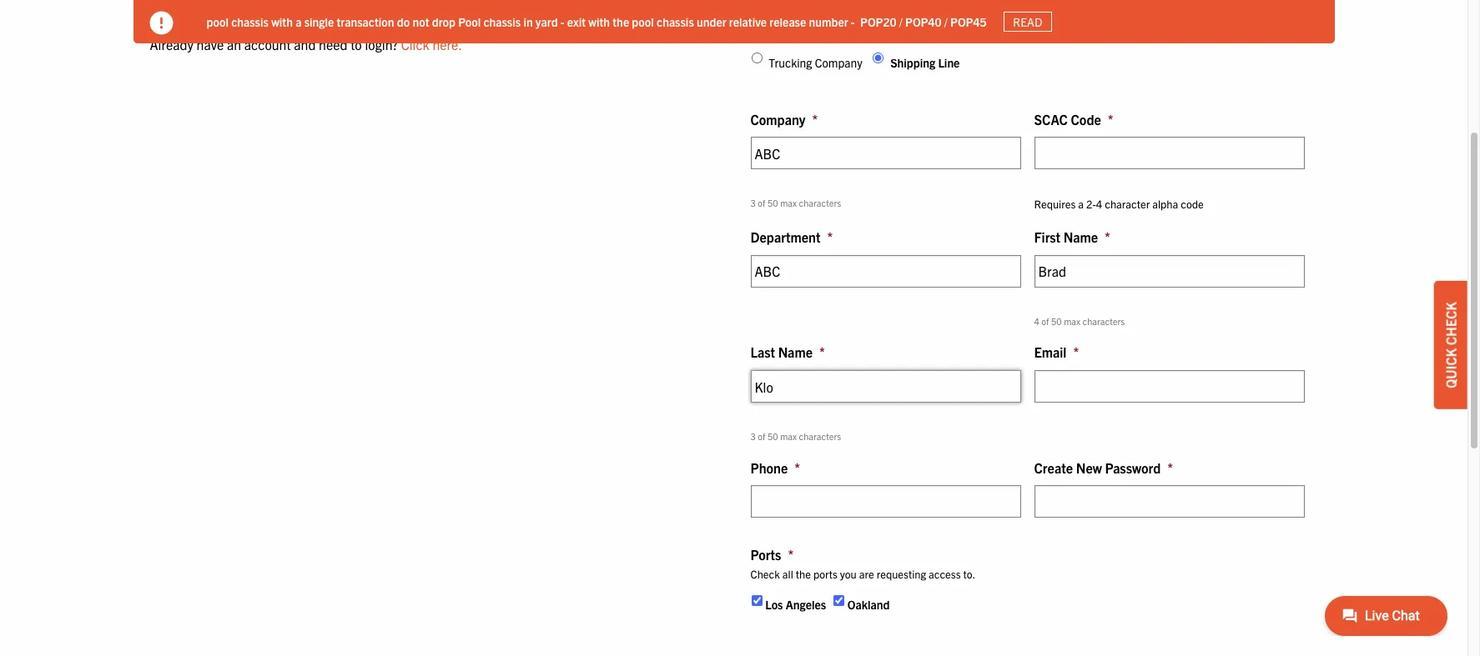 Task type: describe. For each thing, give the bounding box(es) containing it.
first
[[1035, 229, 1061, 246]]

1 horizontal spatial a
[[1079, 197, 1084, 211]]

exit
[[567, 14, 586, 29]]

quick check
[[1443, 302, 1460, 388]]

Oakland checkbox
[[834, 596, 845, 606]]

you
[[840, 567, 857, 582]]

email *
[[1035, 344, 1079, 361]]

trucking
[[769, 55, 813, 70]]

i
[[751, 15, 755, 31]]

company *
[[751, 111, 818, 128]]

2 - from the left
[[851, 14, 855, 29]]

alpha
[[1153, 197, 1179, 211]]

* right password on the right bottom
[[1168, 460, 1174, 476]]

2 chassis from the left
[[484, 14, 521, 29]]

angeles
[[786, 597, 826, 612]]

of for last
[[758, 431, 766, 442]]

shipping
[[891, 55, 936, 70]]

single
[[304, 14, 334, 29]]

first name *
[[1035, 229, 1111, 246]]

* inside the ports * check all the ports you are requesting access to.
[[788, 547, 794, 564]]

max for first
[[1064, 315, 1081, 327]]

ports
[[751, 547, 782, 564]]

the inside the ports * check all the ports you are requesting access to.
[[796, 567, 811, 582]]

code
[[1181, 197, 1204, 211]]

are
[[859, 567, 874, 582]]

in
[[524, 14, 533, 29]]

an
[[227, 36, 241, 53]]

* right department
[[828, 229, 833, 246]]

3 for company
[[751, 197, 756, 209]]

pool
[[458, 14, 481, 29]]

release
[[770, 14, 806, 29]]

do
[[397, 14, 410, 29]]

already
[[150, 36, 194, 53]]

i am a... *
[[751, 15, 809, 31]]

0 vertical spatial account
[[307, 1, 353, 18]]

* right phone
[[795, 460, 800, 476]]

character
[[1105, 197, 1150, 211]]

code
[[1071, 111, 1102, 128]]

pop20
[[861, 14, 897, 29]]

request
[[260, 1, 304, 18]]

characters for company *
[[799, 197, 841, 209]]

click
[[401, 36, 430, 53]]

2 pool from the left
[[632, 14, 654, 29]]

1 with from the left
[[271, 14, 293, 29]]

password
[[1105, 460, 1161, 476]]

check inside the ports * check all the ports you are requesting access to.
[[751, 567, 780, 582]]

requesting
[[877, 567, 927, 582]]

3 of 50 max characters for last name
[[751, 431, 841, 442]]

2 / from the left
[[945, 14, 948, 29]]

* down 'requires a 2-4 character alpha code'
[[1105, 229, 1111, 246]]

50 for last
[[768, 431, 778, 442]]

click here. link
[[401, 36, 462, 53]]

drop
[[432, 14, 456, 29]]

am
[[758, 15, 776, 31]]

phone *
[[751, 460, 800, 476]]

3 chassis from the left
[[657, 14, 694, 29]]

phone
[[751, 460, 788, 476]]

this
[[192, 1, 213, 18]]

number
[[809, 14, 849, 29]]

2 with from the left
[[589, 14, 610, 29]]

line
[[938, 55, 960, 70]]

0 horizontal spatial 4
[[1035, 315, 1040, 327]]

login?
[[365, 36, 398, 53]]

new
[[1076, 460, 1102, 476]]

form
[[216, 1, 243, 18]]

read
[[1013, 14, 1043, 29]]

department *
[[751, 229, 833, 246]]

3 for last name
[[751, 431, 756, 442]]



Task type: locate. For each thing, give the bounding box(es) containing it.
1 vertical spatial characters
[[1083, 315, 1125, 327]]

with
[[271, 14, 293, 29], [589, 14, 610, 29]]

50 up 'phone *'
[[768, 431, 778, 442]]

4 up email
[[1035, 315, 1040, 327]]

- left exit at the top of page
[[561, 14, 565, 29]]

access.
[[356, 1, 400, 18]]

1 horizontal spatial -
[[851, 14, 855, 29]]

0 horizontal spatial to
[[246, 1, 257, 18]]

0 horizontal spatial name
[[778, 344, 813, 361]]

max up department
[[781, 197, 797, 209]]

1 vertical spatial 50
[[1052, 315, 1062, 327]]

characters
[[799, 197, 841, 209], [1083, 315, 1125, 327], [799, 431, 841, 442]]

0 vertical spatial to
[[246, 1, 257, 18]]

of up phone
[[758, 431, 766, 442]]

max up 'phone *'
[[781, 431, 797, 442]]

0 vertical spatial 4
[[1097, 197, 1103, 211]]

1 vertical spatial max
[[1064, 315, 1081, 327]]

oakland
[[848, 597, 890, 612]]

2 vertical spatial 50
[[768, 431, 778, 442]]

1 vertical spatial to
[[351, 36, 362, 53]]

None text field
[[751, 137, 1021, 170], [751, 255, 1021, 288], [751, 371, 1021, 403], [751, 486, 1021, 518], [751, 137, 1021, 170], [751, 255, 1021, 288], [751, 371, 1021, 403], [751, 486, 1021, 518]]

0 horizontal spatial company
[[751, 111, 806, 128]]

- right "number"
[[851, 14, 855, 29]]

Shipping Line radio
[[873, 53, 884, 64]]

Trucking Company radio
[[752, 53, 762, 64]]

create new password *
[[1035, 460, 1174, 476]]

a left single
[[296, 14, 302, 29]]

name for last name
[[778, 344, 813, 361]]

a...
[[779, 15, 797, 31]]

* right last
[[820, 344, 825, 361]]

1 - from the left
[[561, 14, 565, 29]]

1 pool from the left
[[207, 14, 229, 29]]

50 for first
[[1052, 315, 1062, 327]]

ports * check all the ports you are requesting access to.
[[751, 547, 976, 582]]

1 vertical spatial company
[[751, 111, 806, 128]]

department
[[751, 229, 821, 246]]

characters for last name *
[[799, 431, 841, 442]]

name
[[1064, 229, 1098, 246], [778, 344, 813, 361]]

requires a 2-4 character alpha code
[[1035, 197, 1204, 211]]

0 vertical spatial 50
[[768, 197, 778, 209]]

1 3 of 50 max characters from the top
[[751, 197, 841, 209]]

* right email
[[1074, 344, 1079, 361]]

fill
[[150, 1, 167, 18]]

4
[[1097, 197, 1103, 211], [1035, 315, 1040, 327]]

0 vertical spatial name
[[1064, 229, 1098, 246]]

1 3 from the top
[[751, 197, 756, 209]]

chassis
[[231, 14, 269, 29], [484, 14, 521, 29], [657, 14, 694, 29]]

2 3 from the top
[[751, 431, 756, 442]]

1 vertical spatial 3 of 50 max characters
[[751, 431, 841, 442]]

account right an at the left of the page
[[244, 36, 291, 53]]

1 horizontal spatial 4
[[1097, 197, 1103, 211]]

* down trucking company at top
[[812, 111, 818, 128]]

a left 2- at top right
[[1079, 197, 1084, 211]]

0 horizontal spatial check
[[751, 567, 780, 582]]

under
[[697, 14, 727, 29]]

0 vertical spatial 3 of 50 max characters
[[751, 197, 841, 209]]

2-
[[1087, 197, 1097, 211]]

1 horizontal spatial name
[[1064, 229, 1098, 246]]

-
[[561, 14, 565, 29], [851, 14, 855, 29]]

50
[[768, 197, 778, 209], [1052, 315, 1062, 327], [768, 431, 778, 442]]

ports
[[814, 567, 838, 582]]

company
[[815, 55, 863, 70], [751, 111, 806, 128]]

1 horizontal spatial chassis
[[484, 14, 521, 29]]

1 vertical spatial name
[[778, 344, 813, 361]]

here.
[[433, 36, 462, 53]]

last
[[751, 344, 775, 361]]

scac code *
[[1035, 111, 1114, 128]]

1 vertical spatial 3
[[751, 431, 756, 442]]

fill out this form to request account access.
[[150, 1, 400, 18]]

quick
[[1443, 348, 1460, 388]]

chassis left in
[[484, 14, 521, 29]]

Los Angeles checkbox
[[752, 596, 762, 606]]

of for company
[[758, 197, 766, 209]]

account
[[307, 1, 353, 18], [244, 36, 291, 53]]

yard
[[536, 14, 558, 29]]

max up the email *
[[1064, 315, 1081, 327]]

los
[[766, 597, 783, 612]]

0 horizontal spatial the
[[613, 14, 629, 29]]

1 horizontal spatial check
[[1443, 302, 1460, 345]]

check up quick
[[1443, 302, 1460, 345]]

name right first
[[1064, 229, 1098, 246]]

* up all
[[788, 547, 794, 564]]

los angeles
[[766, 597, 826, 612]]

max for company
[[781, 197, 797, 209]]

chassis up an at the left of the page
[[231, 14, 269, 29]]

None text field
[[1035, 137, 1305, 170], [1035, 255, 1305, 288], [1035, 371, 1305, 403], [1035, 137, 1305, 170], [1035, 255, 1305, 288], [1035, 371, 1305, 403]]

pool up have
[[207, 14, 229, 29]]

name for first name
[[1064, 229, 1098, 246]]

a
[[296, 14, 302, 29], [1079, 197, 1084, 211]]

0 horizontal spatial with
[[271, 14, 293, 29]]

4 left character
[[1097, 197, 1103, 211]]

name right last
[[778, 344, 813, 361]]

3 up phone
[[751, 431, 756, 442]]

0 vertical spatial 3
[[751, 197, 756, 209]]

the right all
[[796, 567, 811, 582]]

3 of 50 max characters up 'phone *'
[[751, 431, 841, 442]]

1 horizontal spatial company
[[815, 55, 863, 70]]

to
[[246, 1, 257, 18], [351, 36, 362, 53]]

0 vertical spatial max
[[781, 197, 797, 209]]

out
[[170, 1, 189, 18]]

of up department
[[758, 197, 766, 209]]

company left shipping line option
[[815, 55, 863, 70]]

and
[[294, 36, 316, 53]]

* right code
[[1108, 111, 1114, 128]]

pop45
[[951, 14, 987, 29]]

email
[[1035, 344, 1067, 361]]

transaction
[[337, 14, 394, 29]]

50 up department
[[768, 197, 778, 209]]

with right exit at the top of page
[[589, 14, 610, 29]]

requires
[[1035, 197, 1076, 211]]

1 horizontal spatial /
[[945, 14, 948, 29]]

max for last
[[781, 431, 797, 442]]

1 vertical spatial check
[[751, 567, 780, 582]]

0 vertical spatial a
[[296, 14, 302, 29]]

shipping line
[[891, 55, 960, 70]]

1 / from the left
[[900, 14, 903, 29]]

50 for company
[[768, 197, 778, 209]]

0 vertical spatial company
[[815, 55, 863, 70]]

0 horizontal spatial /
[[900, 14, 903, 29]]

50 up the email *
[[1052, 315, 1062, 327]]

pool right exit at the top of page
[[632, 14, 654, 29]]

3 of 50 max characters
[[751, 197, 841, 209], [751, 431, 841, 442]]

trucking company
[[769, 55, 863, 70]]

1 horizontal spatial with
[[589, 14, 610, 29]]

2 vertical spatial max
[[781, 431, 797, 442]]

3 of 50 max characters for company
[[751, 197, 841, 209]]

1 horizontal spatial account
[[307, 1, 353, 18]]

to right the need
[[351, 36, 362, 53]]

0 vertical spatial characters
[[799, 197, 841, 209]]

3 of 50 max characters up department *
[[751, 197, 841, 209]]

0 vertical spatial the
[[613, 14, 629, 29]]

pop40
[[906, 14, 942, 29]]

solid image
[[150, 12, 173, 35]]

1 vertical spatial 4
[[1035, 315, 1040, 327]]

1 horizontal spatial pool
[[632, 14, 654, 29]]

with up the already have an account and need to login? click here.
[[271, 14, 293, 29]]

2 horizontal spatial chassis
[[657, 14, 694, 29]]

not
[[413, 14, 429, 29]]

2 vertical spatial characters
[[799, 431, 841, 442]]

3 up department
[[751, 197, 756, 209]]

* right a... at the right top of page
[[804, 15, 809, 31]]

of up email
[[1042, 315, 1050, 327]]

create
[[1035, 460, 1073, 476]]

2 vertical spatial of
[[758, 431, 766, 442]]

0 vertical spatial of
[[758, 197, 766, 209]]

scac
[[1035, 111, 1068, 128]]

all
[[783, 567, 794, 582]]

access
[[929, 567, 961, 582]]

1 chassis from the left
[[231, 14, 269, 29]]

last name *
[[751, 344, 825, 361]]

already have an account and need to login? click here.
[[150, 36, 462, 53]]

2 3 of 50 max characters from the top
[[751, 431, 841, 442]]

/
[[900, 14, 903, 29], [945, 14, 948, 29]]

pool chassis with a single transaction  do not drop pool chassis in yard -  exit with the pool chassis under relative release number -  pop20 / pop40 / pop45
[[207, 14, 987, 29]]

/ left pop45 at the top
[[945, 14, 948, 29]]

to.
[[964, 567, 976, 582]]

the right exit at the top of page
[[613, 14, 629, 29]]

0 horizontal spatial -
[[561, 14, 565, 29]]

0 horizontal spatial account
[[244, 36, 291, 53]]

0 vertical spatial check
[[1443, 302, 1460, 345]]

read link
[[1004, 12, 1052, 32]]

1 horizontal spatial to
[[351, 36, 362, 53]]

1 vertical spatial of
[[1042, 315, 1050, 327]]

have
[[197, 36, 224, 53]]

need
[[319, 36, 348, 53]]

4 of 50 max characters
[[1035, 315, 1125, 327]]

0 horizontal spatial a
[[296, 14, 302, 29]]

of
[[758, 197, 766, 209], [1042, 315, 1050, 327], [758, 431, 766, 442]]

pool
[[207, 14, 229, 29], [632, 14, 654, 29]]

characters for first name *
[[1083, 315, 1125, 327]]

to right form
[[246, 1, 257, 18]]

relative
[[729, 14, 767, 29]]

0 horizontal spatial pool
[[207, 14, 229, 29]]

the
[[613, 14, 629, 29], [796, 567, 811, 582]]

quick check link
[[1435, 281, 1468, 409]]

company down trucking
[[751, 111, 806, 128]]

0 horizontal spatial chassis
[[231, 14, 269, 29]]

1 vertical spatial the
[[796, 567, 811, 582]]

check down ports at the bottom right
[[751, 567, 780, 582]]

1 vertical spatial account
[[244, 36, 291, 53]]

1 horizontal spatial the
[[796, 567, 811, 582]]

account up the need
[[307, 1, 353, 18]]

None password field
[[1035, 486, 1305, 518]]

chassis left under
[[657, 14, 694, 29]]

of for first
[[1042, 315, 1050, 327]]

/ left pop40
[[900, 14, 903, 29]]

3
[[751, 197, 756, 209], [751, 431, 756, 442]]

1 vertical spatial a
[[1079, 197, 1084, 211]]



Task type: vqa. For each thing, say whether or not it's contained in the screenshot.
top –
no



